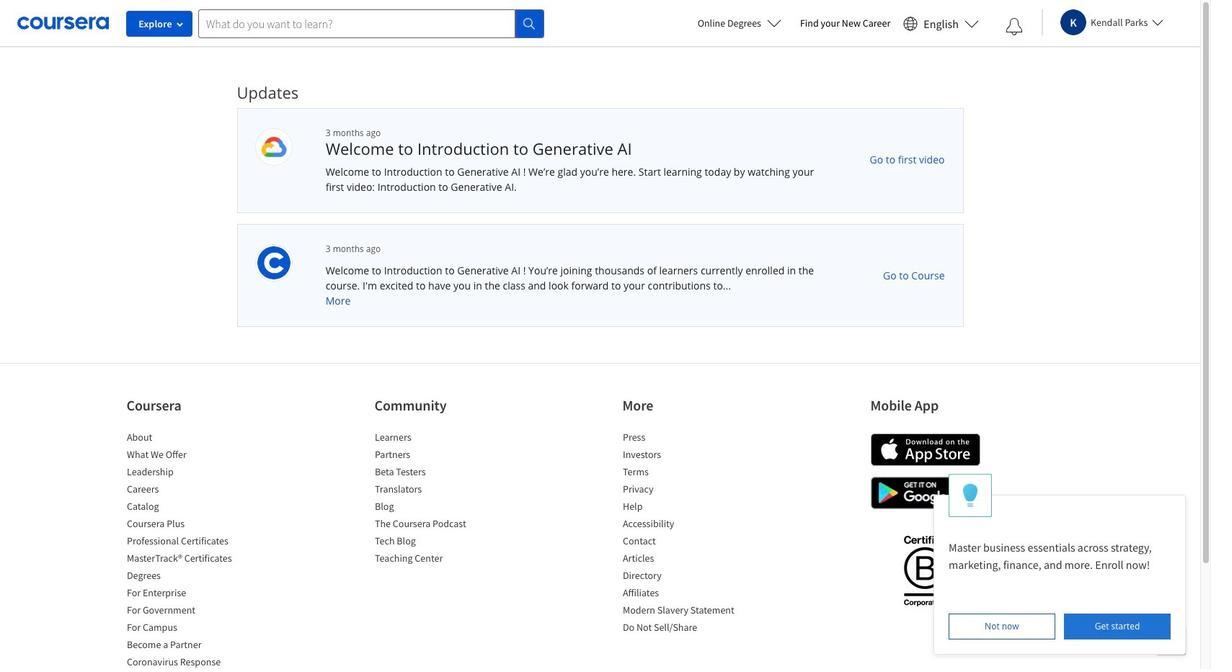 Task type: vqa. For each thing, say whether or not it's contained in the screenshot.
alice element
yes



Task type: describe. For each thing, give the bounding box(es) containing it.
get it on google play image
[[871, 477, 980, 510]]

alice element
[[934, 474, 1186, 655]]

1 list from the left
[[127, 430, 249, 670]]

lightbulb tip image
[[963, 483, 978, 509]]

logo of certified b corporation image
[[895, 528, 955, 614]]



Task type: locate. For each thing, give the bounding box(es) containing it.
coursera image
[[17, 12, 109, 35]]

1 horizontal spatial list
[[375, 430, 497, 569]]

What do you want to learn? text field
[[198, 9, 515, 38]]

0 horizontal spatial list
[[127, 430, 249, 670]]

download on the app store image
[[871, 434, 980, 466]]

list item
[[127, 430, 249, 448], [375, 430, 497, 448], [623, 430, 745, 448], [127, 448, 249, 465], [375, 448, 497, 465], [623, 448, 745, 465], [127, 465, 249, 482], [375, 465, 497, 482], [623, 465, 745, 482], [127, 482, 249, 500], [375, 482, 497, 500], [623, 482, 745, 500], [127, 500, 249, 517], [375, 500, 497, 517], [623, 500, 745, 517], [127, 517, 249, 534], [375, 517, 497, 534], [623, 517, 745, 534], [127, 534, 249, 552], [375, 534, 497, 552], [623, 534, 745, 552], [127, 552, 249, 569], [375, 552, 497, 569], [623, 552, 745, 569], [127, 569, 249, 586], [623, 569, 745, 586], [127, 586, 249, 603], [623, 586, 745, 603], [127, 603, 249, 621], [623, 603, 745, 621], [127, 621, 249, 638], [623, 621, 745, 638], [127, 638, 249, 655], [127, 655, 249, 670]]

2 list from the left
[[375, 430, 497, 569]]

help center image
[[1163, 632, 1180, 650]]

2 horizontal spatial list
[[623, 430, 745, 638]]

list
[[127, 430, 249, 670], [375, 430, 497, 569], [623, 430, 745, 638]]

None search field
[[198, 9, 544, 38]]

3 list from the left
[[623, 430, 745, 638]]



